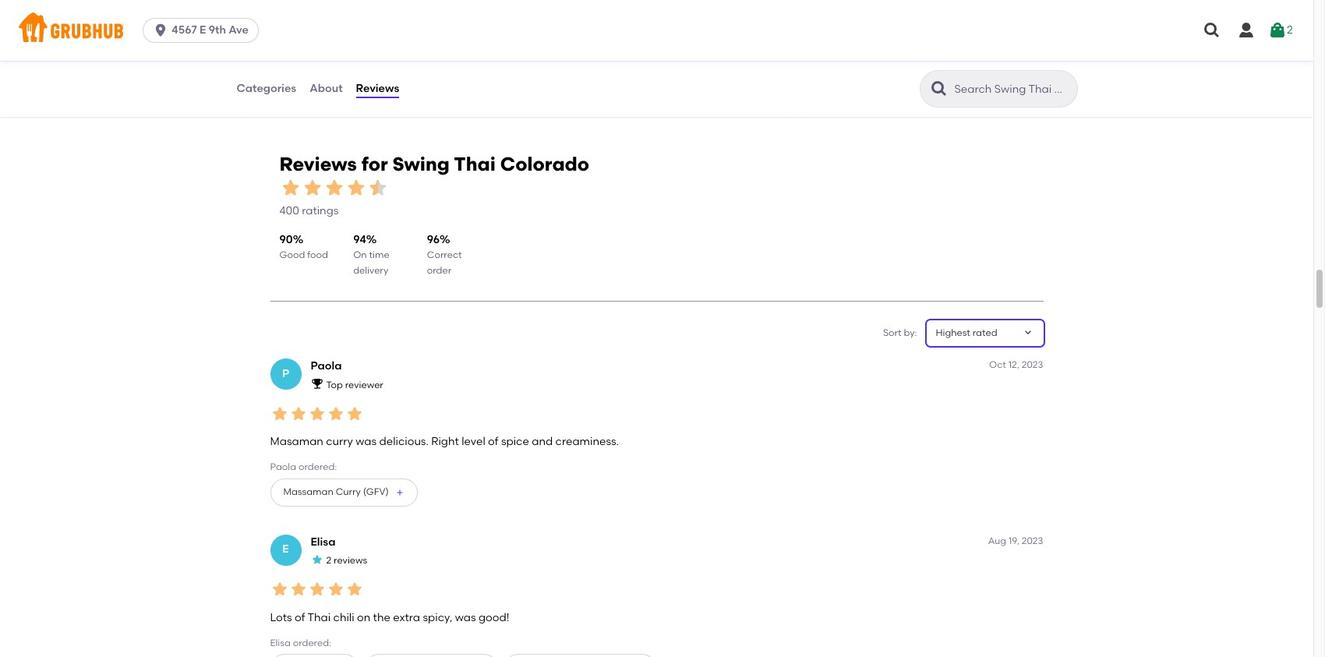 Task type: vqa. For each thing, say whether or not it's contained in the screenshot.
topmost "soy"
no



Task type: describe. For each thing, give the bounding box(es) containing it.
masaman curry was delicious. right level of spice and creaminess.
[[270, 435, 619, 448]]

2 button
[[1269, 16, 1294, 44]]

30–45 min $3.99 delivery
[[816, 54, 876, 78]]

elisa for elisa ordered:
[[270, 638, 291, 649]]

4567 e 9th ave button
[[143, 18, 265, 43]]

ratings for 126 ratings
[[1019, 71, 1055, 84]]

p
[[282, 367, 289, 381]]

2 reviews
[[326, 555, 368, 566]]

Search Swing Thai Colorado search field
[[953, 82, 1073, 97]]

Sort by: field
[[936, 327, 998, 340]]

ave
[[229, 23, 249, 37]]

categories
[[237, 82, 296, 95]]

elisa for elisa
[[311, 535, 336, 549]]

paola ordered:
[[270, 462, 337, 473]]

2023 for masaman curry was delicious. right level of spice and creaminess.
[[1022, 360, 1044, 371]]

e inside button
[[200, 23, 206, 37]]

1 vertical spatial of
[[295, 611, 305, 624]]

paola for paola
[[311, 360, 342, 373]]

min for 30–45
[[846, 54, 863, 65]]

2 for 2
[[1288, 23, 1294, 37]]

massaman
[[283, 487, 334, 498]]

oct 12, 2023
[[990, 360, 1044, 371]]

4567
[[172, 23, 197, 37]]

masaman
[[270, 435, 324, 448]]

good!
[[479, 611, 510, 624]]

35–50 min $3.49 delivery
[[537, 54, 598, 78]]

oct
[[990, 360, 1007, 371]]

categories button
[[236, 61, 297, 117]]

massaman curry (gfv) button
[[270, 479, 418, 507]]

noodles & company link
[[259, 13, 498, 30]]

1 vertical spatial was
[[455, 611, 476, 624]]

about
[[310, 82, 343, 95]]

ratings for 400 ratings
[[302, 205, 339, 218]]

noodles & company
[[259, 13, 386, 28]]

12,
[[1009, 360, 1020, 371]]

noodles
[[259, 13, 309, 28]]

1 horizontal spatial thai
[[454, 153, 496, 175]]

9th
[[209, 23, 226, 37]]

spice
[[501, 435, 529, 448]]

delivery for 30–45
[[841, 67, 876, 78]]

$3.49
[[537, 67, 560, 78]]

food
[[307, 250, 328, 261]]

delivery for 94
[[353, 265, 389, 276]]

caret down icon image
[[1022, 327, 1034, 340]]

30–45
[[816, 54, 843, 65]]

svg image inside 2 'button'
[[1269, 21, 1288, 40]]

time
[[369, 250, 390, 261]]

on
[[353, 250, 367, 261]]

highest rated
[[936, 327, 998, 338]]

level
[[462, 435, 486, 448]]

for
[[362, 153, 388, 175]]

good
[[280, 250, 305, 261]]

min for 35–50
[[567, 54, 584, 65]]

spicy,
[[423, 611, 453, 624]]

curry
[[336, 487, 361, 498]]

delivery for 25–40
[[284, 67, 319, 78]]

$3.99
[[816, 67, 839, 78]]

about button
[[309, 61, 344, 117]]

lots of thai chili on the extra spicy, was good!
[[270, 611, 510, 624]]

chili
[[333, 611, 355, 624]]

reviews for swing thai colorado
[[280, 153, 590, 175]]

curry
[[326, 435, 353, 448]]

trophy icon image
[[311, 378, 323, 390]]

1 horizontal spatial of
[[488, 435, 499, 448]]

reviewer
[[345, 380, 384, 390]]

sort by:
[[884, 327, 917, 338]]

2 for 2 reviews
[[326, 555, 332, 566]]

96 correct order
[[427, 233, 462, 276]]

elisa ordered:
[[270, 638, 331, 649]]

main navigation navigation
[[0, 0, 1314, 61]]



Task type: locate. For each thing, give the bounding box(es) containing it.
1 horizontal spatial was
[[455, 611, 476, 624]]

0 horizontal spatial min
[[288, 54, 305, 65]]

reviews
[[356, 82, 399, 95], [280, 153, 357, 175]]

2023 right 12,
[[1022, 360, 1044, 371]]

elisa down lots
[[270, 638, 291, 649]]

delivery inside "94 on time delivery"
[[353, 265, 389, 276]]

94 on time delivery
[[353, 233, 390, 276]]

4567 e 9th ave
[[172, 23, 249, 37]]

2 2023 from the top
[[1022, 535, 1044, 546]]

1 horizontal spatial 2
[[1288, 23, 1294, 37]]

1 horizontal spatial min
[[567, 54, 584, 65]]

paola up trophy icon
[[311, 360, 342, 373]]

2023
[[1022, 360, 1044, 371], [1022, 535, 1044, 546]]

1 2023 from the top
[[1022, 360, 1044, 371]]

0 vertical spatial ratings
[[1019, 71, 1055, 84]]

400
[[280, 205, 299, 218]]

35–50
[[537, 54, 565, 65]]

search icon image
[[930, 80, 949, 98]]

0 horizontal spatial of
[[295, 611, 305, 624]]

0 vertical spatial was
[[356, 435, 377, 448]]

reviews
[[334, 555, 368, 566]]

min inside 30–45 min $3.99 delivery
[[846, 54, 863, 65]]

0 horizontal spatial thai
[[308, 611, 331, 624]]

min inside 25–40 min $2.49 delivery
[[288, 54, 305, 65]]

thai
[[454, 153, 496, 175], [308, 611, 331, 624]]

extra
[[393, 611, 420, 624]]

rated
[[973, 327, 998, 338]]

1 vertical spatial ordered:
[[293, 638, 331, 649]]

126
[[1000, 71, 1016, 84]]

0 vertical spatial reviews
[[356, 82, 399, 95]]

of right level
[[488, 435, 499, 448]]

delivery inside '35–50 min $3.49 delivery'
[[562, 67, 598, 78]]

2 horizontal spatial min
[[846, 54, 863, 65]]

creaminess.
[[556, 435, 619, 448]]

ordered: for of
[[293, 638, 331, 649]]

plus icon image
[[395, 488, 404, 497]]

paola for paola ordered:
[[270, 462, 296, 473]]

2 inside 'button'
[[1288, 23, 1294, 37]]

reviews button
[[355, 61, 400, 117]]

elisa
[[311, 535, 336, 549], [270, 638, 291, 649]]

1 vertical spatial 2023
[[1022, 535, 1044, 546]]

e down massaman
[[283, 543, 289, 556]]

right
[[431, 435, 459, 448]]

min
[[288, 54, 305, 65], [567, 54, 584, 65], [846, 54, 863, 65]]

2 min from the left
[[567, 54, 584, 65]]

thai left chili
[[308, 611, 331, 624]]

elisa up the 2 reviews
[[311, 535, 336, 549]]

aug 19, 2023
[[989, 535, 1044, 546]]

massaman curry (gfv)
[[283, 487, 389, 498]]

0 horizontal spatial was
[[356, 435, 377, 448]]

1 vertical spatial reviews
[[280, 153, 357, 175]]

25–40
[[259, 54, 286, 65]]

paola down masaman
[[270, 462, 296, 473]]

1 horizontal spatial e
[[283, 543, 289, 556]]

subscription pass image
[[259, 34, 274, 46]]

reviews for reviews
[[356, 82, 399, 95]]

0 horizontal spatial ratings
[[302, 205, 339, 218]]

e
[[200, 23, 206, 37], [283, 543, 289, 556]]

e left 9th
[[200, 23, 206, 37]]

min inside '35–50 min $3.49 delivery'
[[567, 54, 584, 65]]

1 vertical spatial 2
[[326, 555, 332, 566]]

on
[[357, 611, 371, 624]]

swing
[[393, 153, 450, 175]]

1 horizontal spatial paola
[[311, 360, 342, 373]]

of
[[488, 435, 499, 448], [295, 611, 305, 624]]

3 min from the left
[[846, 54, 863, 65]]

thai right swing
[[454, 153, 496, 175]]

0 vertical spatial paola
[[311, 360, 342, 373]]

19,
[[1009, 535, 1020, 546]]

2
[[1288, 23, 1294, 37], [326, 555, 332, 566]]

1 horizontal spatial elisa
[[311, 535, 336, 549]]

ordered: for curry
[[299, 462, 337, 473]]

0 horizontal spatial e
[[200, 23, 206, 37]]

delicious.
[[379, 435, 429, 448]]

sort
[[884, 327, 902, 338]]

0 horizontal spatial 2
[[326, 555, 332, 566]]

ratings right "126"
[[1019, 71, 1055, 84]]

svg image
[[1203, 21, 1222, 40], [1238, 21, 1256, 40], [1269, 21, 1288, 40], [153, 23, 169, 38]]

min right 35–50
[[567, 54, 584, 65]]

90
[[280, 233, 293, 246]]

delivery right $3.99
[[841, 67, 876, 78]]

(gfv)
[[363, 487, 389, 498]]

94
[[353, 233, 366, 246]]

126 ratings
[[1000, 71, 1055, 84]]

the
[[373, 611, 391, 624]]

delivery inside 30–45 min $3.99 delivery
[[841, 67, 876, 78]]

correct
[[427, 250, 462, 261]]

0 vertical spatial e
[[200, 23, 206, 37]]

delivery down time
[[353, 265, 389, 276]]

$2.49
[[259, 67, 281, 78]]

0 vertical spatial 2
[[1288, 23, 1294, 37]]

delivery for 35–50
[[562, 67, 598, 78]]

ratings right 400
[[302, 205, 339, 218]]

aug
[[989, 535, 1007, 546]]

2023 for lots of thai chili on the extra spicy, was good!
[[1022, 535, 1044, 546]]

25–40 min $2.49 delivery
[[259, 54, 319, 78]]

highest
[[936, 327, 971, 338]]

company
[[325, 13, 386, 28]]

0 vertical spatial ordered:
[[299, 462, 337, 473]]

svg image inside "4567 e 9th ave" button
[[153, 23, 169, 38]]

min right 30–45
[[846, 54, 863, 65]]

0 vertical spatial elisa
[[311, 535, 336, 549]]

1 horizontal spatial ratings
[[1019, 71, 1055, 84]]

delivery up "about"
[[284, 67, 319, 78]]

96
[[427, 233, 440, 246]]

delivery inside 25–40 min $2.49 delivery
[[284, 67, 319, 78]]

top
[[326, 380, 343, 390]]

top reviewer
[[326, 380, 384, 390]]

reviews inside button
[[356, 82, 399, 95]]

1 min from the left
[[288, 54, 305, 65]]

reviews for reviews for swing thai colorado
[[280, 153, 357, 175]]

2023 right 19, at the bottom right of the page
[[1022, 535, 1044, 546]]

order
[[427, 265, 452, 276]]

by:
[[904, 327, 917, 338]]

was right spicy,
[[455, 611, 476, 624]]

lots
[[270, 611, 292, 624]]

1 vertical spatial paola
[[270, 462, 296, 473]]

1 vertical spatial e
[[283, 543, 289, 556]]

was right curry
[[356, 435, 377, 448]]

&
[[312, 13, 322, 28]]

0 vertical spatial 2023
[[1022, 360, 1044, 371]]

delivery
[[284, 67, 319, 78], [562, 67, 598, 78], [841, 67, 876, 78], [353, 265, 389, 276]]

min right 25–40
[[288, 54, 305, 65]]

min for 25–40
[[288, 54, 305, 65]]

0 vertical spatial of
[[488, 435, 499, 448]]

1 vertical spatial thai
[[308, 611, 331, 624]]

0 horizontal spatial elisa
[[270, 638, 291, 649]]

of right lots
[[295, 611, 305, 624]]

ratings
[[1019, 71, 1055, 84], [302, 205, 339, 218]]

delivery right $3.49
[[562, 67, 598, 78]]

400 ratings
[[280, 205, 339, 218]]

1 vertical spatial elisa
[[270, 638, 291, 649]]

ordered:
[[299, 462, 337, 473], [293, 638, 331, 649]]

and
[[532, 435, 553, 448]]

reviews up 400 ratings
[[280, 153, 357, 175]]

0 horizontal spatial paola
[[270, 462, 296, 473]]

1 vertical spatial ratings
[[302, 205, 339, 218]]

colorado
[[500, 153, 590, 175]]

was
[[356, 435, 377, 448], [455, 611, 476, 624]]

paola
[[311, 360, 342, 373], [270, 462, 296, 473]]

0 vertical spatial thai
[[454, 153, 496, 175]]

reviews right "about"
[[356, 82, 399, 95]]

90 good food
[[280, 233, 328, 261]]

star icon image
[[436, 53, 448, 66], [448, 53, 461, 66], [461, 53, 473, 66], [473, 53, 486, 66], [486, 53, 498, 66], [486, 53, 498, 66], [714, 53, 727, 66], [727, 53, 739, 66], [739, 53, 752, 66], [752, 53, 764, 66], [764, 53, 777, 66], [993, 53, 1006, 66], [1006, 53, 1018, 66], [1018, 53, 1031, 66], [1031, 53, 1043, 66], [1031, 53, 1043, 66], [1043, 53, 1055, 66], [280, 177, 301, 199], [301, 177, 323, 199], [323, 177, 345, 199], [345, 177, 367, 199], [367, 177, 389, 199], [367, 177, 389, 199], [270, 405, 289, 423], [289, 405, 308, 423], [308, 405, 326, 423], [326, 405, 345, 423], [345, 405, 364, 423], [311, 554, 323, 566], [270, 580, 289, 599], [289, 580, 308, 599], [308, 580, 326, 599], [326, 580, 345, 599], [345, 580, 364, 599]]



